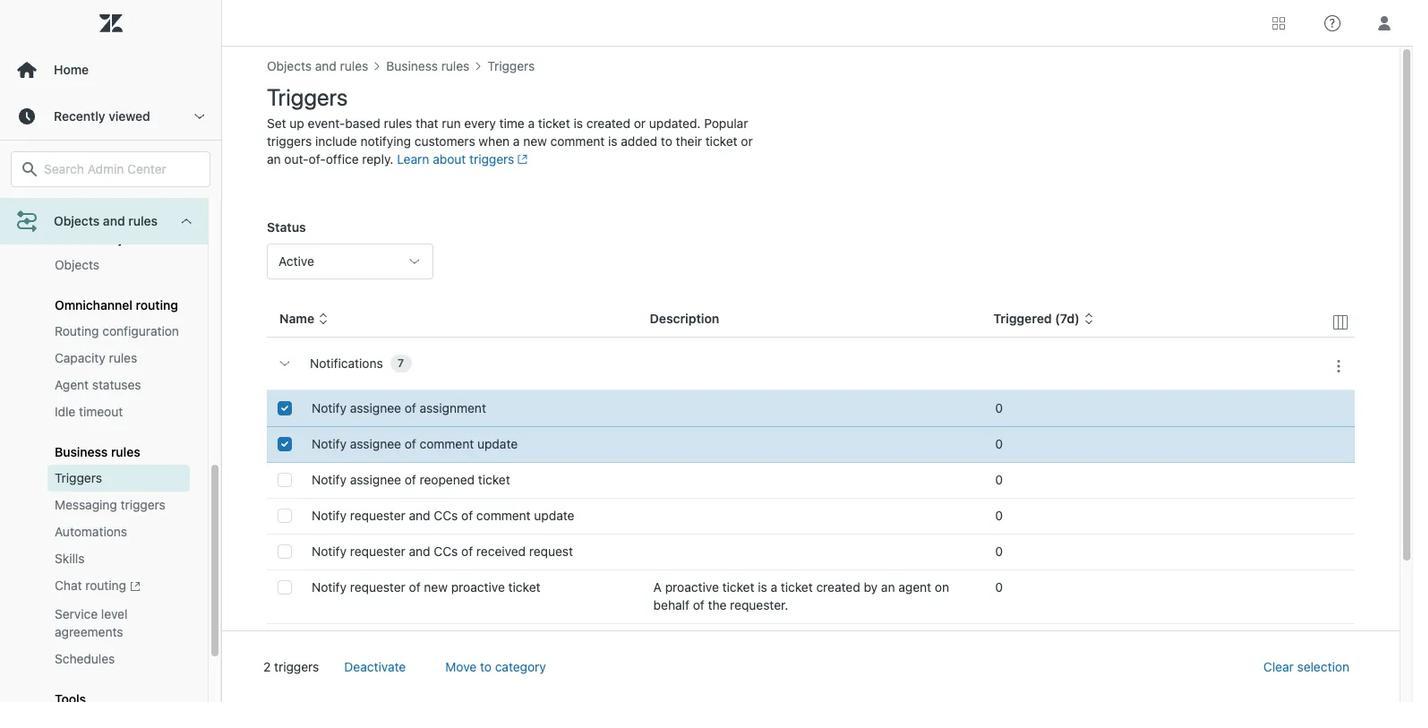 Task type: describe. For each thing, give the bounding box(es) containing it.
service
[[55, 606, 98, 622]]

viewed
[[109, 108, 150, 124]]

triggers element
[[55, 470, 102, 488]]

objects link
[[47, 252, 190, 279]]

objects and rules group
[[0, 32, 208, 702]]

rules inside objects and rules dropdown button
[[128, 213, 158, 228]]

custom
[[55, 231, 101, 247]]

configuration
[[102, 324, 179, 339]]

chat routing element
[[55, 577, 141, 596]]

agent statuses link
[[47, 372, 190, 399]]

objects for objects
[[55, 257, 100, 273]]

routing for omnichannel routing
[[136, 298, 178, 313]]

help image
[[1325, 15, 1341, 31]]

triggers
[[121, 498, 166, 513]]

and
[[103, 213, 125, 228]]

chat
[[55, 578, 82, 593]]

omnichannel routing element
[[55, 298, 178, 313]]

schedules element
[[55, 650, 115, 668]]

routing
[[55, 324, 99, 339]]

capacity
[[55, 351, 106, 366]]

capacity rules link
[[47, 345, 190, 372]]

idle timeout element
[[55, 403, 123, 421]]

routing configuration
[[55, 324, 179, 339]]

automations element
[[55, 524, 127, 541]]

agent statuses element
[[55, 377, 141, 395]]

objects
[[104, 231, 148, 247]]

capacity rules element
[[55, 350, 137, 368]]

settings element
[[55, 190, 102, 208]]

objects and rules
[[54, 213, 158, 228]]

user menu image
[[1374, 11, 1397, 34]]

skills link
[[47, 546, 190, 573]]

custom objects
[[55, 231, 148, 247]]

recently viewed
[[54, 108, 150, 124]]

zendesk products image
[[1273, 17, 1286, 29]]

agent
[[55, 378, 89, 393]]

primary element
[[0, 0, 222, 702]]

schedules link
[[47, 646, 190, 673]]

routing for chat routing
[[85, 578, 126, 593]]

business
[[55, 445, 108, 460]]



Task type: locate. For each thing, give the bounding box(es) containing it.
capacity rules
[[55, 351, 137, 366]]

rules up triggers link
[[111, 445, 140, 460]]

idle timeout link
[[47, 399, 190, 426]]

objects
[[54, 213, 100, 228], [55, 257, 100, 273]]

statuses
[[92, 378, 141, 393]]

rules up objects
[[128, 213, 158, 228]]

home button
[[0, 47, 221, 93]]

tree inside primary element
[[0, 32, 221, 702]]

omnichannel routing
[[55, 298, 178, 313]]

tree containing settings
[[0, 32, 221, 702]]

settings
[[55, 191, 102, 206]]

objects down custom
[[55, 257, 100, 273]]

automations link
[[47, 519, 190, 546]]

tools element
[[55, 691, 86, 702]]

routing up level
[[85, 578, 126, 593]]

rules for business rules
[[111, 445, 140, 460]]

objects inside group
[[55, 257, 100, 273]]

objects for objects and rules
[[54, 213, 100, 228]]

chat routing link
[[47, 573, 190, 601]]

home
[[54, 62, 89, 77]]

settings link
[[47, 186, 190, 213]]

schedules
[[55, 651, 115, 666]]

0 horizontal spatial routing
[[85, 578, 126, 593]]

messaging
[[55, 498, 117, 513]]

service level agreements element
[[55, 605, 183, 641]]

objects up custom
[[54, 213, 100, 228]]

chat routing
[[55, 578, 126, 593]]

routing configuration element
[[55, 323, 179, 341]]

recently
[[54, 108, 105, 124]]

business rules
[[55, 445, 140, 460]]

triggers
[[55, 471, 102, 486]]

1 vertical spatial objects
[[55, 257, 100, 273]]

None search field
[[2, 151, 220, 187]]

rules down routing configuration link
[[109, 351, 137, 366]]

routing up configuration
[[136, 298, 178, 313]]

objects element
[[55, 257, 100, 274]]

automations
[[55, 524, 127, 540]]

objects and rules button
[[0, 198, 208, 245]]

idle
[[55, 404, 76, 420]]

timeout
[[79, 404, 123, 420]]

1 vertical spatial rules
[[109, 351, 137, 366]]

1 vertical spatial routing
[[85, 578, 126, 593]]

triggers link
[[47, 465, 190, 492]]

routing
[[136, 298, 178, 313], [85, 578, 126, 593]]

business rules element
[[55, 445, 140, 460]]

messaging triggers element
[[55, 497, 166, 515]]

2 vertical spatial rules
[[111, 445, 140, 460]]

routing configuration link
[[47, 318, 190, 345]]

none search field inside primary element
[[2, 151, 220, 187]]

custom objects element
[[55, 231, 148, 247]]

0 vertical spatial rules
[[128, 213, 158, 228]]

service level agreements link
[[47, 601, 190, 646]]

0 vertical spatial objects
[[54, 213, 100, 228]]

skills
[[55, 551, 85, 567]]

omnichannel
[[55, 298, 132, 313]]

agreements
[[55, 624, 123, 639]]

service level agreements
[[55, 606, 128, 639]]

messaging triggers link
[[47, 492, 190, 519]]

rules for capacity rules
[[109, 351, 137, 366]]

Search Admin Center field
[[44, 161, 199, 177]]

rules inside the capacity rules element
[[109, 351, 137, 366]]

tree
[[0, 32, 221, 702]]

idle timeout
[[55, 404, 123, 420]]

objects inside dropdown button
[[54, 213, 100, 228]]

level
[[101, 606, 128, 622]]

agent statuses
[[55, 378, 141, 393]]

skills element
[[55, 550, 85, 568]]

messaging triggers
[[55, 498, 166, 513]]

0 vertical spatial routing
[[136, 298, 178, 313]]

recently viewed button
[[0, 93, 221, 140]]

rules
[[128, 213, 158, 228], [109, 351, 137, 366], [111, 445, 140, 460]]

1 horizontal spatial routing
[[136, 298, 178, 313]]



Task type: vqa. For each thing, say whether or not it's contained in the screenshot.
Brand color for hover and active states's the 'and'
no



